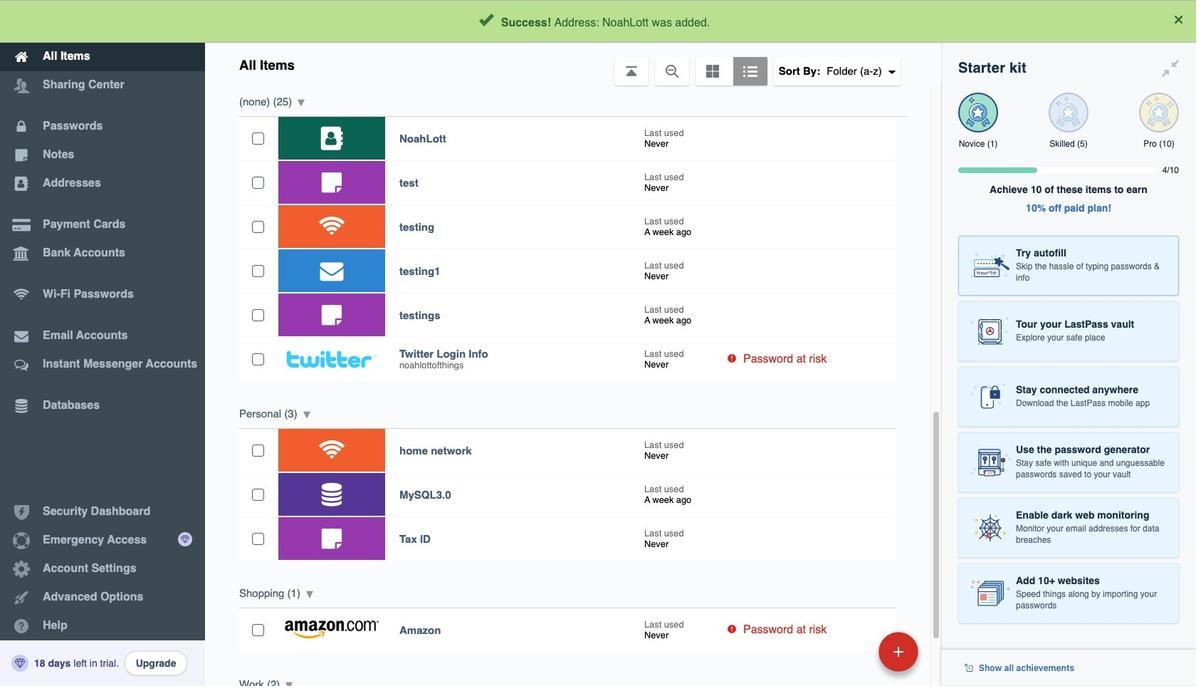 Task type: vqa. For each thing, say whether or not it's contained in the screenshot.
Main navigation NAVIGATION
yes



Task type: locate. For each thing, give the bounding box(es) containing it.
Search search field
[[343, 6, 913, 37]]

main navigation navigation
[[0, 0, 205, 686]]

search my vault text field
[[343, 6, 913, 37]]

new item navigation
[[781, 628, 928, 686]]

alert
[[0, 0, 1197, 43]]



Task type: describe. For each thing, give the bounding box(es) containing it.
vault options navigation
[[205, 43, 942, 85]]

new item element
[[781, 631, 924, 672]]



